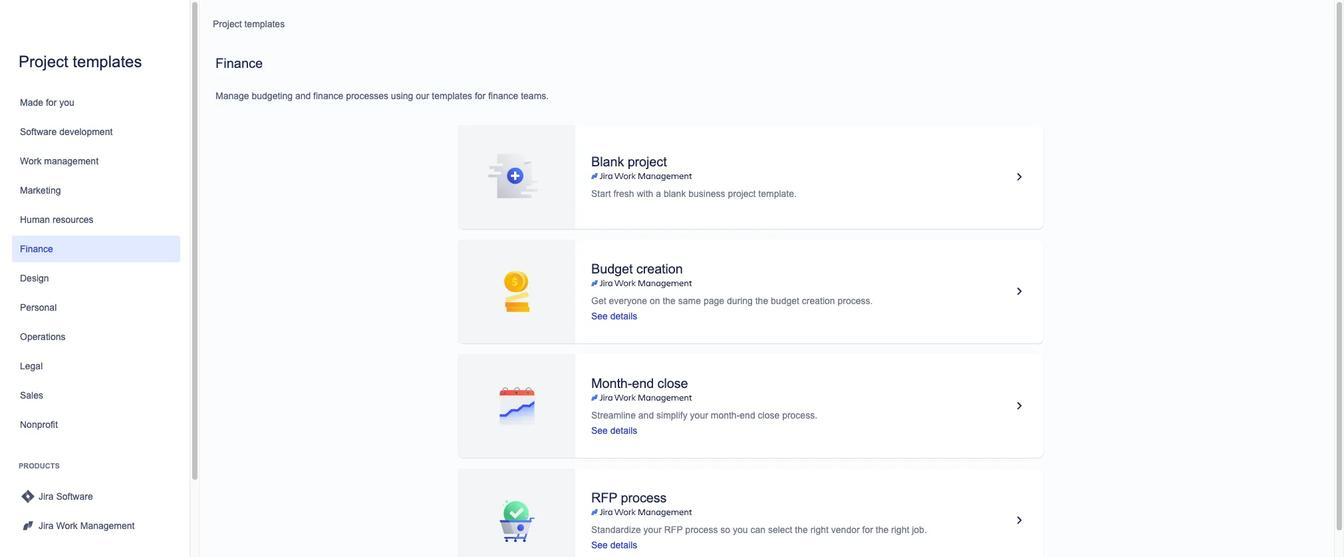 Task type: describe. For each thing, give the bounding box(es) containing it.
job.
[[913, 524, 928, 535]]

legal
[[20, 361, 43, 371]]

month-end close
[[592, 376, 688, 390]]

budget
[[592, 261, 633, 276]]

our
[[416, 91, 430, 101]]

software development
[[20, 126, 113, 137]]

can
[[751, 524, 766, 535]]

template.
[[759, 188, 797, 199]]

made for you
[[20, 97, 74, 108]]

operations button
[[12, 323, 180, 350]]

blank project
[[592, 154, 667, 169]]

marketing button
[[12, 177, 180, 204]]

design button
[[12, 265, 180, 291]]

see details for month-
[[592, 425, 638, 436]]

see details for rfp
[[592, 539, 638, 550]]

0 horizontal spatial creation
[[637, 261, 683, 276]]

0 horizontal spatial templates
[[73, 53, 142, 71]]

work management button
[[12, 148, 180, 174]]

finance inside button
[[20, 244, 53, 254]]

start fresh with a blank business project template.
[[592, 188, 797, 199]]

month-
[[711, 410, 740, 420]]

development
[[59, 126, 113, 137]]

1 vertical spatial rfp
[[665, 524, 683, 535]]

simplify
[[657, 410, 688, 420]]

1 horizontal spatial creation
[[802, 295, 836, 306]]

made
[[20, 97, 43, 108]]

finance button
[[12, 236, 180, 262]]

made for you button
[[12, 89, 180, 116]]

details for budget
[[611, 310, 638, 321]]

management
[[80, 520, 135, 531]]

details for rfp
[[611, 539, 638, 550]]

1 vertical spatial process
[[686, 524, 718, 535]]

standardize
[[592, 524, 641, 535]]

you inside button
[[59, 97, 74, 108]]

with
[[637, 188, 654, 199]]

month-end close image
[[1012, 398, 1028, 414]]

2 horizontal spatial templates
[[432, 91, 473, 101]]

work inside jira work management button
[[56, 520, 78, 531]]

blank project image
[[1012, 169, 1028, 185]]

2 finance from the left
[[489, 91, 519, 101]]

jira work management image inside button
[[20, 518, 36, 534]]

resources
[[53, 214, 94, 225]]

see details button for budget
[[592, 309, 638, 322]]

1 vertical spatial project
[[728, 188, 756, 199]]

see for rfp process
[[592, 539, 608, 550]]

1 horizontal spatial you
[[733, 524, 748, 535]]

streamline and simplify your month-end close process.
[[592, 410, 818, 420]]

same
[[679, 295, 701, 306]]

personal
[[20, 302, 57, 313]]

on
[[650, 295, 661, 306]]

jira work management image
[[20, 518, 36, 534]]

work inside work management button
[[20, 156, 42, 166]]

business
[[689, 188, 726, 199]]

blank
[[664, 188, 686, 199]]

start
[[592, 188, 611, 199]]

1 horizontal spatial process.
[[838, 295, 873, 306]]

fresh
[[614, 188, 635, 199]]

standardize your rfp process so you can select the right vendor for the right job.
[[592, 524, 928, 535]]

2 horizontal spatial for
[[863, 524, 874, 535]]

human resources button
[[12, 206, 180, 233]]

1 vertical spatial software
[[56, 491, 93, 502]]

budgeting
[[252, 91, 293, 101]]

0 horizontal spatial process.
[[783, 410, 818, 420]]

sales button
[[12, 382, 180, 409]]

0 vertical spatial rfp
[[592, 490, 618, 505]]

select
[[769, 524, 793, 535]]

details for month-
[[611, 425, 638, 436]]

0 horizontal spatial your
[[644, 524, 662, 535]]

see for budget creation
[[592, 310, 608, 321]]

management
[[44, 156, 99, 166]]

month-
[[592, 376, 632, 390]]

jira software
[[39, 491, 93, 502]]

2 right from the left
[[892, 524, 910, 535]]

design
[[20, 273, 49, 283]]

1 finance from the left
[[314, 91, 344, 101]]

processes
[[346, 91, 389, 101]]

everyone
[[609, 295, 648, 306]]

the right select
[[795, 524, 808, 535]]

get
[[592, 295, 607, 306]]



Task type: vqa. For each thing, say whether or not it's contained in the screenshot.
A
yes



Task type: locate. For each thing, give the bounding box(es) containing it.
you right the so
[[733, 524, 748, 535]]

1 vertical spatial finance
[[20, 244, 53, 254]]

1 vertical spatial work
[[56, 520, 78, 531]]

2 vertical spatial details
[[611, 539, 638, 550]]

rfp up standardize
[[592, 490, 618, 505]]

0 horizontal spatial finance
[[314, 91, 344, 101]]

project templates link
[[213, 16, 285, 32]]

1 horizontal spatial your
[[691, 410, 709, 420]]

2 vertical spatial templates
[[432, 91, 473, 101]]

human
[[20, 214, 50, 225]]

finance
[[314, 91, 344, 101], [489, 91, 519, 101]]

1 vertical spatial you
[[733, 524, 748, 535]]

see details down 'streamline'
[[592, 425, 638, 436]]

1 details from the top
[[611, 310, 638, 321]]

3 see details button from the top
[[592, 538, 638, 551]]

0 vertical spatial creation
[[637, 261, 683, 276]]

close
[[658, 376, 688, 390], [758, 410, 780, 420]]

see details down standardize
[[592, 539, 638, 550]]

creation
[[637, 261, 683, 276], [802, 295, 836, 306]]

see details button down the "everyone"
[[592, 309, 638, 322]]

project
[[213, 19, 242, 29], [19, 53, 68, 71]]

so
[[721, 524, 731, 535]]

close right month- in the right of the page
[[758, 410, 780, 420]]

0 horizontal spatial and
[[295, 91, 311, 101]]

1 horizontal spatial end
[[740, 410, 756, 420]]

close up simplify
[[658, 376, 688, 390]]

2 vertical spatial see details button
[[592, 538, 638, 551]]

your left month- in the right of the page
[[691, 410, 709, 420]]

see
[[592, 310, 608, 321], [592, 425, 608, 436], [592, 539, 608, 550]]

0 vertical spatial finance
[[216, 56, 263, 71]]

1 horizontal spatial and
[[639, 410, 654, 420]]

project
[[628, 154, 667, 169], [728, 188, 756, 199]]

for left "teams."
[[475, 91, 486, 101]]

1 horizontal spatial finance
[[216, 56, 263, 71]]

1 see details button from the top
[[592, 309, 638, 322]]

operations
[[20, 331, 66, 342]]

1 vertical spatial project
[[19, 53, 68, 71]]

2 see from the top
[[592, 425, 608, 436]]

process left the so
[[686, 524, 718, 535]]

1 right from the left
[[811, 524, 829, 535]]

0 horizontal spatial project
[[628, 154, 667, 169]]

jira for jira work management
[[39, 520, 54, 531]]

you up software development
[[59, 97, 74, 108]]

0 vertical spatial jira
[[39, 491, 54, 502]]

process up standardize
[[621, 490, 667, 505]]

right left vendor
[[811, 524, 829, 535]]

and right "budgeting"
[[295, 91, 311, 101]]

rfp process image
[[1012, 512, 1028, 528]]

3 see from the top
[[592, 539, 608, 550]]

details down the "everyone"
[[611, 310, 638, 321]]

using
[[391, 91, 413, 101]]

0 vertical spatial close
[[658, 376, 688, 390]]

1 see details from the top
[[592, 310, 638, 321]]

see down get
[[592, 310, 608, 321]]

finance left "teams."
[[489, 91, 519, 101]]

your
[[691, 410, 709, 420], [644, 524, 662, 535]]

blank
[[592, 154, 624, 169]]

jira for jira software
[[39, 491, 54, 502]]

rfp left the so
[[665, 524, 683, 535]]

for
[[475, 91, 486, 101], [46, 97, 57, 108], [863, 524, 874, 535]]

work
[[20, 156, 42, 166], [56, 520, 78, 531]]

creation up on
[[637, 261, 683, 276]]

process.
[[838, 295, 873, 306], [783, 410, 818, 420]]

finance down "human"
[[20, 244, 53, 254]]

products
[[19, 462, 60, 470]]

0 vertical spatial project templates
[[213, 19, 285, 29]]

1 horizontal spatial work
[[56, 520, 78, 531]]

0 vertical spatial and
[[295, 91, 311, 101]]

see down 'streamline'
[[592, 425, 608, 436]]

see details button for rfp
[[592, 538, 638, 551]]

see for month-end close
[[592, 425, 608, 436]]

software down made
[[20, 126, 57, 137]]

see details button down 'streamline'
[[592, 424, 638, 437]]

nonprofit button
[[12, 411, 180, 438]]

see details button for month-
[[592, 424, 638, 437]]

a
[[656, 188, 662, 199]]

0 horizontal spatial process
[[621, 490, 667, 505]]

rfp process
[[592, 490, 667, 505]]

see details
[[592, 310, 638, 321], [592, 425, 638, 436], [592, 539, 638, 550]]

the
[[663, 295, 676, 306], [756, 295, 769, 306], [795, 524, 808, 535], [876, 524, 889, 535]]

human resources
[[20, 214, 94, 225]]

for inside 'made for you' button
[[46, 97, 57, 108]]

software up the 'jira work management'
[[56, 491, 93, 502]]

project up with
[[628, 154, 667, 169]]

templates
[[245, 19, 285, 29], [73, 53, 142, 71], [432, 91, 473, 101]]

software development button
[[12, 118, 180, 145]]

1 vertical spatial see details
[[592, 425, 638, 436]]

0 vertical spatial project
[[628, 154, 667, 169]]

jira right jira software image
[[39, 491, 54, 502]]

1 vertical spatial see details button
[[592, 424, 638, 437]]

sales
[[20, 390, 43, 401]]

0 horizontal spatial end
[[632, 376, 654, 390]]

get everyone on the same page during the budget creation process.
[[592, 295, 873, 306]]

1 horizontal spatial templates
[[245, 19, 285, 29]]

legal button
[[12, 353, 180, 379]]

right
[[811, 524, 829, 535], [892, 524, 910, 535]]

budget creation
[[592, 261, 683, 276]]

work up marketing
[[20, 156, 42, 166]]

finance
[[216, 56, 263, 71], [20, 244, 53, 254]]

0 horizontal spatial project templates
[[19, 53, 142, 71]]

2 details from the top
[[611, 425, 638, 436]]

rfp
[[592, 490, 618, 505], [665, 524, 683, 535]]

1 vertical spatial templates
[[73, 53, 142, 71]]

software
[[20, 126, 57, 137], [56, 491, 93, 502]]

0 vertical spatial your
[[691, 410, 709, 420]]

2 vertical spatial see
[[592, 539, 608, 550]]

0 horizontal spatial close
[[658, 376, 688, 390]]

jira software image
[[20, 488, 36, 504]]

details down 'streamline'
[[611, 425, 638, 436]]

details
[[611, 310, 638, 321], [611, 425, 638, 436], [611, 539, 638, 550]]

0 vertical spatial see
[[592, 310, 608, 321]]

and left simplify
[[639, 410, 654, 420]]

0 horizontal spatial work
[[20, 156, 42, 166]]

project templates
[[213, 19, 285, 29], [19, 53, 142, 71]]

details down standardize
[[611, 539, 638, 550]]

for right made
[[46, 97, 57, 108]]

the right on
[[663, 295, 676, 306]]

1 vertical spatial details
[[611, 425, 638, 436]]

0 horizontal spatial project
[[19, 53, 68, 71]]

teams.
[[521, 91, 549, 101]]

0 horizontal spatial finance
[[20, 244, 53, 254]]

see details button down standardize
[[592, 538, 638, 551]]

0 vertical spatial work
[[20, 156, 42, 166]]

finance left the 'processes'
[[314, 91, 344, 101]]

1 vertical spatial end
[[740, 410, 756, 420]]

work down jira software
[[56, 520, 78, 531]]

personal button
[[12, 294, 180, 321]]

1 horizontal spatial project
[[213, 19, 242, 29]]

1 see from the top
[[592, 310, 608, 321]]

1 horizontal spatial close
[[758, 410, 780, 420]]

0 vertical spatial see details button
[[592, 309, 638, 322]]

0 vertical spatial software
[[20, 126, 57, 137]]

1 vertical spatial jira
[[39, 520, 54, 531]]

1 horizontal spatial for
[[475, 91, 486, 101]]

jira work management button
[[12, 512, 180, 539]]

work management
[[20, 156, 99, 166]]

0 vertical spatial you
[[59, 97, 74, 108]]

jira software image
[[20, 488, 36, 504]]

and
[[295, 91, 311, 101], [639, 410, 654, 420]]

creation right budget
[[802, 295, 836, 306]]

your right standardize
[[644, 524, 662, 535]]

nonprofit
[[20, 419, 58, 430]]

0 horizontal spatial you
[[59, 97, 74, 108]]

see details button
[[592, 309, 638, 322], [592, 424, 638, 437], [592, 538, 638, 551]]

1 vertical spatial project templates
[[19, 53, 142, 71]]

1 vertical spatial and
[[639, 410, 654, 420]]

manage
[[216, 91, 249, 101]]

during
[[727, 295, 753, 306]]

jira software button
[[12, 483, 180, 510]]

project right business
[[728, 188, 756, 199]]

0 vertical spatial project
[[213, 19, 242, 29]]

see down standardize
[[592, 539, 608, 550]]

end
[[632, 376, 654, 390], [740, 410, 756, 420]]

1 vertical spatial process.
[[783, 410, 818, 420]]

1 vertical spatial creation
[[802, 295, 836, 306]]

1 horizontal spatial project templates
[[213, 19, 285, 29]]

0 vertical spatial templates
[[245, 19, 285, 29]]

2 vertical spatial see details
[[592, 539, 638, 550]]

0 vertical spatial process
[[621, 490, 667, 505]]

budget creation image
[[1012, 283, 1028, 299]]

jira work management
[[39, 520, 135, 531]]

1 horizontal spatial process
[[686, 524, 718, 535]]

0 vertical spatial details
[[611, 310, 638, 321]]

see details down the "everyone"
[[592, 310, 638, 321]]

right left job.
[[892, 524, 910, 535]]

0 vertical spatial end
[[632, 376, 654, 390]]

manage budgeting and finance processes using our templates for finance teams.
[[216, 91, 549, 101]]

0 horizontal spatial right
[[811, 524, 829, 535]]

the right during
[[756, 295, 769, 306]]

1 horizontal spatial rfp
[[665, 524, 683, 535]]

see details for budget
[[592, 310, 638, 321]]

0 horizontal spatial for
[[46, 97, 57, 108]]

marketing
[[20, 185, 61, 196]]

0 horizontal spatial rfp
[[592, 490, 618, 505]]

1 vertical spatial see
[[592, 425, 608, 436]]

1 vertical spatial close
[[758, 410, 780, 420]]

jira work management image
[[592, 171, 692, 182], [592, 171, 692, 182], [592, 278, 692, 288], [592, 278, 692, 288], [592, 392, 692, 403], [592, 392, 692, 403], [592, 507, 692, 517], [592, 507, 692, 517], [20, 518, 36, 534]]

1 horizontal spatial right
[[892, 524, 910, 535]]

jira
[[39, 491, 54, 502], [39, 520, 54, 531]]

budget
[[771, 295, 800, 306]]

0 vertical spatial process.
[[838, 295, 873, 306]]

vendor
[[832, 524, 860, 535]]

jira right jira work management icon
[[39, 520, 54, 531]]

1 horizontal spatial project
[[728, 188, 756, 199]]

1 horizontal spatial finance
[[489, 91, 519, 101]]

1 jira from the top
[[39, 491, 54, 502]]

1 vertical spatial your
[[644, 524, 662, 535]]

streamline
[[592, 410, 636, 420]]

you
[[59, 97, 74, 108], [733, 524, 748, 535]]

2 jira from the top
[[39, 520, 54, 531]]

3 details from the top
[[611, 539, 638, 550]]

for right vendor
[[863, 524, 874, 535]]

page
[[704, 295, 725, 306]]

the right vendor
[[876, 524, 889, 535]]

2 see details button from the top
[[592, 424, 638, 437]]

finance up manage
[[216, 56, 263, 71]]

3 see details from the top
[[592, 539, 638, 550]]

2 see details from the top
[[592, 425, 638, 436]]

0 vertical spatial see details
[[592, 310, 638, 321]]



